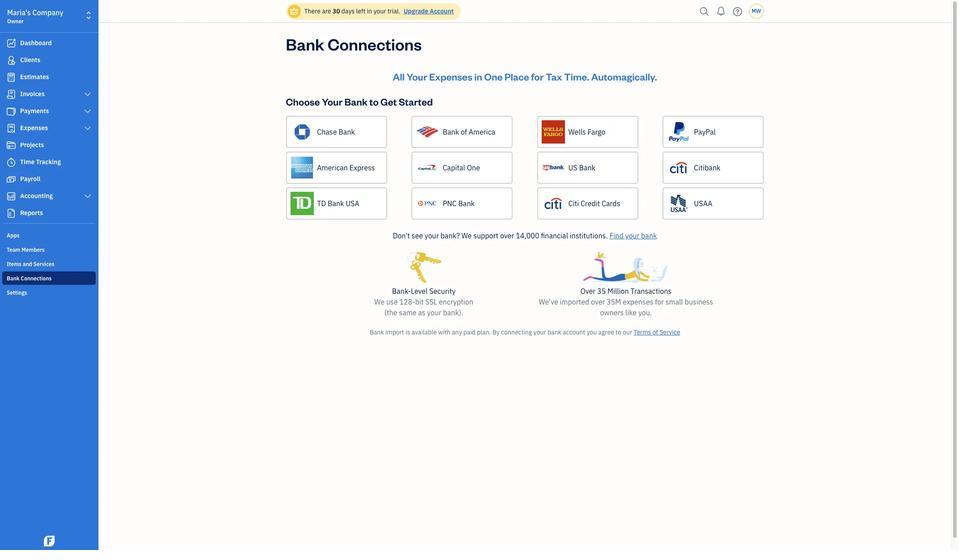 Task type: describe. For each thing, give the bounding box(es) containing it.
credit
[[581, 199, 600, 208]]

bank right pnc
[[459, 199, 475, 208]]

started
[[399, 95, 433, 108]]

your for choose
[[322, 95, 343, 108]]

14,000
[[516, 232, 540, 241]]

chevron large down image for invoices
[[84, 91, 92, 98]]

usaa
[[694, 199, 713, 208]]

import
[[386, 329, 404, 337]]

capital one
[[443, 164, 480, 172]]

terms
[[634, 329, 651, 337]]

0 horizontal spatial one
[[467, 164, 480, 172]]

pnc bank
[[443, 199, 475, 208]]

security
[[430, 287, 456, 296]]

main element
[[0, 0, 121, 551]]

client image
[[6, 56, 17, 65]]

paypal
[[694, 128, 716, 137]]

td
[[317, 199, 326, 208]]

american
[[317, 164, 348, 172]]

30
[[333, 7, 340, 15]]

are
[[322, 7, 331, 15]]

find
[[610, 232, 624, 241]]

citibank
[[694, 164, 721, 172]]

wells
[[569, 128, 586, 137]]

chevron large down image for expenses
[[84, 125, 92, 132]]

citi
[[569, 199, 579, 208]]

bank left get
[[345, 95, 368, 108]]

expenses inside "link"
[[20, 124, 48, 132]]

automagically.
[[591, 70, 657, 83]]

for inside over 35 million transactions we've imported over 35m expenses for small business owners like you.
[[655, 298, 664, 307]]

invoice image
[[6, 90, 17, 99]]

members
[[22, 247, 45, 254]]

search image
[[698, 5, 712, 18]]

maria's company owner
[[7, 8, 63, 25]]

team
[[7, 247, 20, 254]]

1 vertical spatial in
[[475, 70, 483, 83]]

td bank usa
[[317, 199, 360, 208]]

0 vertical spatial bank connections
[[286, 34, 422, 55]]

america
[[469, 128, 496, 137]]

0 vertical spatial expenses
[[429, 70, 473, 83]]

estimates link
[[2, 69, 96, 86]]

time tracking
[[20, 158, 61, 166]]

imported
[[560, 298, 590, 307]]

there
[[304, 7, 321, 15]]

go to help image
[[731, 5, 745, 18]]

choose
[[286, 95, 320, 108]]

reports link
[[2, 206, 96, 222]]

chase bank
[[317, 128, 355, 137]]

tracking
[[36, 158, 61, 166]]

with
[[439, 329, 451, 337]]

use
[[386, 298, 398, 307]]

mw button
[[749, 4, 764, 19]]

your inside the bank-level security we use 128-bit ssl encryption (the same as your bank).
[[427, 309, 442, 318]]

choose your bank to get started
[[286, 95, 433, 108]]

bank?
[[441, 232, 460, 241]]

don't see your bank? we support over 14,000 financial institutions. find your bank
[[393, 232, 657, 241]]

dashboard
[[20, 39, 52, 47]]

0 vertical spatial in
[[367, 7, 372, 15]]

bank import is available with any paid plan. by connecting your bank account you agree to our terms of service
[[370, 329, 681, 337]]

expenses link
[[2, 120, 96, 137]]

agree
[[599, 329, 615, 337]]

128-
[[400, 298, 415, 307]]

items and services link
[[2, 258, 96, 271]]

services
[[33, 261, 55, 268]]

we've
[[539, 298, 558, 307]]

crown image
[[290, 6, 299, 16]]

dashboard link
[[2, 35, 96, 52]]

upgrade
[[404, 7, 429, 15]]

notifications image
[[714, 2, 729, 20]]

american express
[[317, 164, 375, 172]]

bank inside bank connections link
[[7, 275, 19, 282]]

accounting link
[[2, 189, 96, 205]]

settings
[[7, 290, 27, 297]]

chevron large down image for payments
[[84, 108, 92, 115]]

bank of america
[[443, 128, 496, 137]]

service
[[660, 329, 681, 337]]

we inside the bank-level security we use 128-bit ssl encryption (the same as your bank).
[[375, 298, 385, 307]]

apps link
[[2, 229, 96, 242]]

projects link
[[2, 138, 96, 154]]

bank right td on the left of page
[[328, 199, 344, 208]]

your right connecting
[[534, 329, 546, 337]]

owners
[[600, 309, 624, 318]]

cards
[[602, 199, 621, 208]]

1 horizontal spatial connections
[[328, 34, 422, 55]]

project image
[[6, 141, 17, 150]]

team members link
[[2, 243, 96, 257]]

like
[[626, 309, 637, 318]]

usa
[[346, 199, 360, 208]]

invoices
[[20, 90, 45, 98]]

(the
[[385, 309, 398, 318]]

0 vertical spatial bank
[[642, 232, 657, 241]]

capital
[[443, 164, 466, 172]]

dashboard image
[[6, 39, 17, 48]]

your right see
[[425, 232, 439, 241]]

items and services
[[7, 261, 55, 268]]

freshbooks image
[[42, 537, 56, 547]]

tax
[[546, 70, 562, 83]]

items
[[7, 261, 21, 268]]



Task type: locate. For each thing, give the bounding box(es) containing it.
2 chevron large down image from the top
[[84, 108, 92, 115]]

any
[[452, 329, 462, 337]]

left
[[356, 7, 366, 15]]

over 35 million transactions we've imported over 35m expenses for small business owners like you.
[[539, 287, 714, 318]]

1 vertical spatial for
[[655, 298, 664, 307]]

money image
[[6, 175, 17, 184]]

3 chevron large down image from the top
[[84, 125, 92, 132]]

in
[[367, 7, 372, 15], [475, 70, 483, 83]]

1 vertical spatial one
[[467, 164, 480, 172]]

0 vertical spatial over
[[500, 232, 514, 241]]

bank left import
[[370, 329, 384, 337]]

1 horizontal spatial your
[[407, 70, 428, 83]]

chevron large down image
[[84, 193, 92, 200]]

1 horizontal spatial over
[[591, 298, 605, 307]]

clients link
[[2, 52, 96, 69]]

and
[[23, 261, 32, 268]]

report image
[[6, 209, 17, 218]]

we right the bank?
[[462, 232, 472, 241]]

reports
[[20, 209, 43, 217]]

0 vertical spatial for
[[531, 70, 544, 83]]

0 horizontal spatial your
[[322, 95, 343, 108]]

payroll link
[[2, 172, 96, 188]]

all
[[393, 70, 405, 83]]

bank connections down items and services
[[7, 275, 52, 282]]

for left tax
[[531, 70, 544, 83]]

0 horizontal spatial bank connections
[[7, 275, 52, 282]]

for down transactions
[[655, 298, 664, 307]]

connections inside main element
[[21, 275, 52, 282]]

we
[[462, 232, 472, 241], [375, 298, 385, 307]]

in left place on the right top of the page
[[475, 70, 483, 83]]

projects
[[20, 141, 44, 149]]

pnc
[[443, 199, 457, 208]]

bank).
[[443, 309, 464, 318]]

chase
[[317, 128, 337, 137]]

your down 'ssl'
[[427, 309, 442, 318]]

expense image
[[6, 124, 17, 133]]

chevron large down image
[[84, 91, 92, 98], [84, 108, 92, 115], [84, 125, 92, 132]]

maria's
[[7, 8, 31, 17]]

0 vertical spatial to
[[370, 95, 379, 108]]

time
[[20, 158, 35, 166]]

same
[[399, 309, 417, 318]]

bank connections link
[[2, 272, 96, 285]]

institutions.
[[570, 232, 608, 241]]

estimates
[[20, 73, 49, 81]]

of
[[461, 128, 467, 137], [653, 329, 658, 337]]

over for 35m
[[591, 298, 605, 307]]

connections
[[328, 34, 422, 55], [21, 275, 52, 282]]

1 vertical spatial connections
[[21, 275, 52, 282]]

1 horizontal spatial we
[[462, 232, 472, 241]]

0 horizontal spatial connections
[[21, 275, 52, 282]]

1 vertical spatial your
[[322, 95, 343, 108]]

chevron large down image down invoices link
[[84, 108, 92, 115]]

chevron large down image inside payments link
[[84, 108, 92, 115]]

account
[[563, 329, 586, 337]]

over
[[581, 287, 596, 296]]

bank down there
[[286, 34, 325, 55]]

1 vertical spatial chevron large down image
[[84, 108, 92, 115]]

level
[[411, 287, 428, 296]]

business
[[685, 298, 714, 307]]

2 vertical spatial chevron large down image
[[84, 125, 92, 132]]

million
[[608, 287, 629, 296]]

to
[[370, 95, 379, 108], [616, 329, 622, 337]]

time.
[[564, 70, 590, 83]]

your for all
[[407, 70, 428, 83]]

1 vertical spatial of
[[653, 329, 658, 337]]

bank connections inside main element
[[7, 275, 52, 282]]

over for 14,000
[[500, 232, 514, 241]]

you.
[[639, 309, 652, 318]]

we left use
[[375, 298, 385, 307]]

one
[[484, 70, 503, 83], [467, 164, 480, 172]]

1 chevron large down image from the top
[[84, 91, 92, 98]]

0 horizontal spatial expenses
[[20, 124, 48, 132]]

mw
[[752, 8, 762, 14]]

team members
[[7, 247, 45, 254]]

by
[[493, 329, 500, 337]]

as
[[418, 309, 426, 318]]

days
[[342, 7, 355, 15]]

of left america
[[461, 128, 467, 137]]

encryption
[[439, 298, 474, 307]]

payments
[[20, 107, 49, 115]]

financial
[[541, 232, 568, 241]]

0 horizontal spatial over
[[500, 232, 514, 241]]

1 vertical spatial bank connections
[[7, 275, 52, 282]]

connections down there are 30 days left in your trial. upgrade account
[[328, 34, 422, 55]]

plan.
[[477, 329, 491, 337]]

fargo
[[588, 128, 606, 137]]

35
[[598, 287, 606, 296]]

1 vertical spatial we
[[375, 298, 385, 307]]

your right all
[[407, 70, 428, 83]]

to left get
[[370, 95, 379, 108]]

expenses up started
[[429, 70, 473, 83]]

ssl
[[426, 298, 437, 307]]

your
[[374, 7, 386, 15], [425, 232, 439, 241], [626, 232, 640, 241], [427, 309, 442, 318], [534, 329, 546, 337]]

trial.
[[388, 7, 401, 15]]

0 horizontal spatial to
[[370, 95, 379, 108]]

1 horizontal spatial one
[[484, 70, 503, 83]]

us
[[569, 164, 578, 172]]

our
[[623, 329, 633, 337]]

bank connections
[[286, 34, 422, 55], [7, 275, 52, 282]]

0 vertical spatial your
[[407, 70, 428, 83]]

chevron large down image down estimates 'link'
[[84, 91, 92, 98]]

timer image
[[6, 158, 17, 167]]

see
[[412, 232, 423, 241]]

your right find
[[626, 232, 640, 241]]

0 horizontal spatial we
[[375, 298, 385, 307]]

us bank
[[569, 164, 596, 172]]

0 vertical spatial of
[[461, 128, 467, 137]]

available
[[412, 329, 437, 337]]

accounting
[[20, 192, 53, 200]]

in right left
[[367, 7, 372, 15]]

1 vertical spatial bank
[[548, 329, 562, 337]]

bank-
[[392, 287, 411, 296]]

1 horizontal spatial to
[[616, 329, 622, 337]]

citi credit cards
[[569, 199, 621, 208]]

over inside over 35 million transactions we've imported over 35m expenses for small business owners like you.
[[591, 298, 605, 307]]

bank connections down days
[[286, 34, 422, 55]]

0 horizontal spatial of
[[461, 128, 467, 137]]

payroll
[[20, 175, 40, 183]]

1 vertical spatial to
[[616, 329, 622, 337]]

invoices link
[[2, 86, 96, 103]]

one right the 'capital'
[[467, 164, 480, 172]]

over down 35
[[591, 298, 605, 307]]

find your bank link
[[610, 232, 657, 241]]

bank right the chase
[[339, 128, 355, 137]]

expenses
[[623, 298, 654, 307]]

wells fargo
[[569, 128, 606, 137]]

1 vertical spatial expenses
[[20, 124, 48, 132]]

over
[[500, 232, 514, 241], [591, 298, 605, 307]]

0 vertical spatial one
[[484, 70, 503, 83]]

1 horizontal spatial expenses
[[429, 70, 473, 83]]

over left 14,000
[[500, 232, 514, 241]]

bank left account
[[548, 329, 562, 337]]

1 horizontal spatial bank connections
[[286, 34, 422, 55]]

0 horizontal spatial in
[[367, 7, 372, 15]]

0 vertical spatial we
[[462, 232, 472, 241]]

35m
[[607, 298, 621, 307]]

for
[[531, 70, 544, 83], [655, 298, 664, 307]]

you
[[587, 329, 597, 337]]

bank right find
[[642, 232, 657, 241]]

don't
[[393, 232, 410, 241]]

of right terms
[[653, 329, 658, 337]]

0 vertical spatial connections
[[328, 34, 422, 55]]

0 vertical spatial chevron large down image
[[84, 91, 92, 98]]

1 horizontal spatial in
[[475, 70, 483, 83]]

0 horizontal spatial for
[[531, 70, 544, 83]]

connections down items and services
[[21, 275, 52, 282]]

1 horizontal spatial bank
[[642, 232, 657, 241]]

paid
[[464, 329, 476, 337]]

all your expenses in one place for tax time. automagically.
[[393, 70, 657, 83]]

1 horizontal spatial for
[[655, 298, 664, 307]]

terms of service link
[[634, 329, 681, 337]]

1 vertical spatial over
[[591, 298, 605, 307]]

one left place on the right top of the page
[[484, 70, 503, 83]]

to left 'our'
[[616, 329, 622, 337]]

expenses down payments
[[20, 124, 48, 132]]

0 horizontal spatial bank
[[548, 329, 562, 337]]

your left trial.
[[374, 7, 386, 15]]

there are 30 days left in your trial. upgrade account
[[304, 7, 454, 15]]

bank
[[286, 34, 325, 55], [345, 95, 368, 108], [339, 128, 355, 137], [443, 128, 459, 137], [579, 164, 596, 172], [328, 199, 344, 208], [459, 199, 475, 208], [7, 275, 19, 282], [370, 329, 384, 337]]

your right choose
[[322, 95, 343, 108]]

bank right us
[[579, 164, 596, 172]]

chevron large down image up projects "link"
[[84, 125, 92, 132]]

payment image
[[6, 107, 17, 116]]

settings link
[[2, 286, 96, 300]]

estimate image
[[6, 73, 17, 82]]

your
[[407, 70, 428, 83], [322, 95, 343, 108]]

1 horizontal spatial of
[[653, 329, 658, 337]]

small
[[666, 298, 683, 307]]

bank down items
[[7, 275, 19, 282]]

chart image
[[6, 192, 17, 201]]

company
[[32, 8, 63, 17]]

bank left america
[[443, 128, 459, 137]]



Task type: vqa. For each thing, say whether or not it's contained in the screenshot.
Payment Date in the left of the page
no



